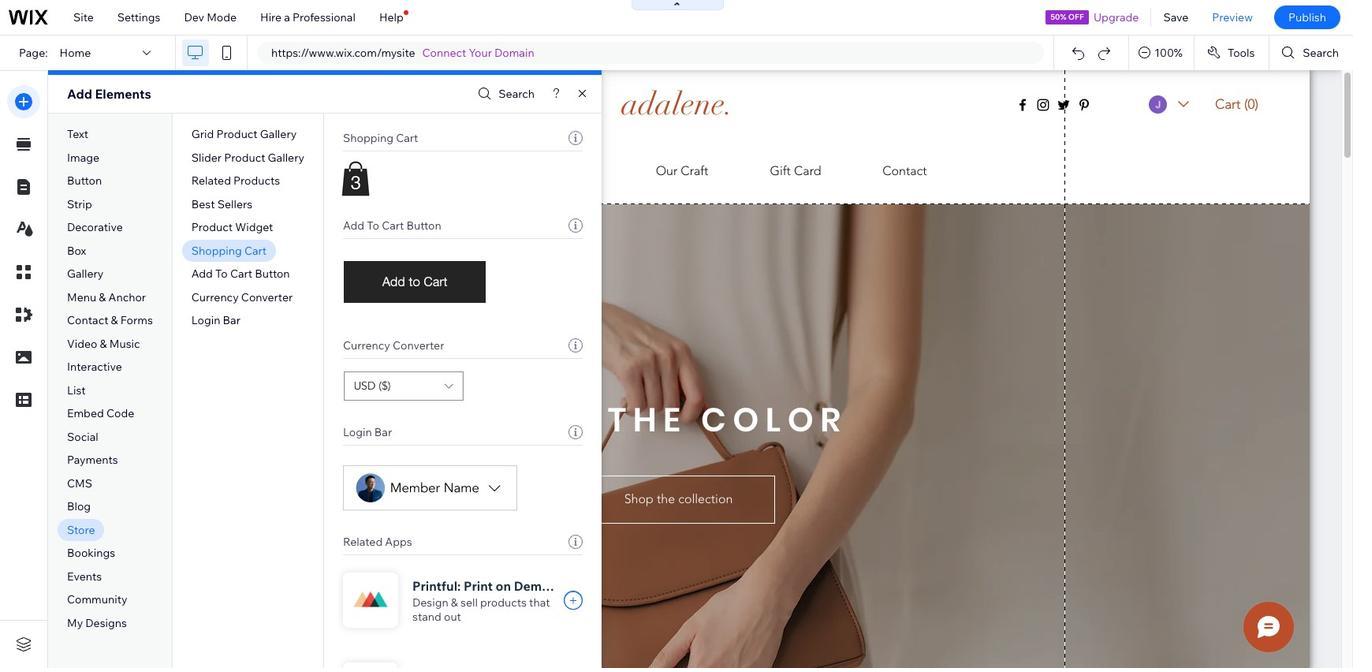 Task type: locate. For each thing, give the bounding box(es) containing it.
search
[[1304, 46, 1340, 60], [499, 87, 535, 101]]

1 horizontal spatial currency converter
[[343, 338, 445, 353]]

products
[[234, 174, 280, 188]]

1 horizontal spatial bar
[[375, 425, 392, 439]]

0 vertical spatial login bar
[[192, 313, 241, 328]]

0 horizontal spatial converter
[[241, 290, 293, 304]]

1 horizontal spatial currency
[[343, 338, 390, 353]]

& right the video at left
[[100, 337, 107, 351]]

0 horizontal spatial add to cart button
[[192, 267, 290, 281]]

1 vertical spatial converter
[[393, 338, 445, 353]]

design
[[413, 596, 449, 610]]

1 vertical spatial to
[[215, 267, 228, 281]]

search button down domain
[[474, 82, 535, 105]]

100% button
[[1130, 36, 1194, 70]]

2 vertical spatial button
[[255, 267, 290, 281]]

0 horizontal spatial currency
[[192, 290, 239, 304]]

gallery up menu
[[67, 267, 104, 281]]

2 vertical spatial add
[[192, 267, 213, 281]]

related down slider
[[192, 174, 231, 188]]

0 vertical spatial search button
[[1271, 36, 1354, 70]]

bar
[[223, 313, 241, 328], [375, 425, 392, 439]]

& for menu
[[99, 290, 106, 304]]

mode
[[207, 10, 237, 24]]

help
[[379, 10, 404, 24]]

elements
[[95, 86, 151, 102]]

0 vertical spatial gallery
[[260, 127, 297, 141]]

0 horizontal spatial shopping
[[192, 244, 242, 258]]

2 vertical spatial gallery
[[67, 267, 104, 281]]

product up slider product gallery
[[217, 127, 258, 141]]

stand
[[413, 610, 442, 624]]

domain
[[495, 46, 535, 60]]

search button
[[1271, 36, 1354, 70], [474, 82, 535, 105]]

product down 'best'
[[192, 220, 233, 235]]

1 vertical spatial button
[[407, 219, 442, 233]]

converter
[[241, 290, 293, 304], [393, 338, 445, 353]]

0 horizontal spatial add
[[67, 86, 92, 102]]

product for grid
[[217, 127, 258, 141]]

button
[[67, 174, 102, 188], [407, 219, 442, 233], [255, 267, 290, 281]]

0 horizontal spatial currency converter
[[192, 290, 293, 304]]

sellers
[[217, 197, 253, 211]]

search down domain
[[499, 87, 535, 101]]

0 vertical spatial converter
[[241, 290, 293, 304]]

login
[[192, 313, 220, 328], [343, 425, 372, 439]]

search down publish button
[[1304, 46, 1340, 60]]

1 vertical spatial related
[[343, 535, 383, 549]]

https://www.wix.com/mysite connect your domain
[[271, 46, 535, 60]]

save
[[1164, 10, 1189, 24]]

product down grid product gallery
[[224, 150, 265, 165]]

100%
[[1155, 46, 1183, 60]]

login bar
[[192, 313, 241, 328], [343, 425, 392, 439]]

0 vertical spatial to
[[367, 219, 379, 233]]

cms
[[67, 476, 92, 491]]

add to cart button
[[343, 219, 442, 233], [192, 267, 290, 281]]

related
[[192, 174, 231, 188], [343, 535, 383, 549]]

1 horizontal spatial add to cart button
[[343, 219, 442, 233]]

1 horizontal spatial shopping
[[343, 131, 394, 145]]

0 vertical spatial add
[[67, 86, 92, 102]]

& left sell on the bottom left of page
[[451, 596, 458, 610]]

& for contact
[[111, 313, 118, 328]]

related left apps
[[343, 535, 383, 549]]

slider
[[192, 150, 222, 165]]

0 horizontal spatial search button
[[474, 82, 535, 105]]

interactive
[[67, 360, 122, 374]]

& left forms
[[111, 313, 118, 328]]

shopping
[[343, 131, 394, 145], [192, 244, 242, 258]]

print
[[464, 578, 493, 594]]

1 vertical spatial add
[[343, 219, 365, 233]]

best sellers
[[192, 197, 253, 211]]

video
[[67, 337, 97, 351]]

gallery
[[260, 127, 297, 141], [268, 150, 305, 165], [67, 267, 104, 281]]

off
[[1069, 12, 1085, 22]]

publish
[[1289, 10, 1327, 24]]

1 vertical spatial product
[[224, 150, 265, 165]]

1 horizontal spatial login bar
[[343, 425, 392, 439]]

gallery up slider product gallery
[[260, 127, 297, 141]]

0 vertical spatial currency converter
[[192, 290, 293, 304]]

0 vertical spatial bar
[[223, 313, 241, 328]]

shopping cart
[[343, 131, 418, 145], [192, 244, 267, 258]]

forms
[[121, 313, 153, 328]]

1 vertical spatial shopping cart
[[192, 244, 267, 258]]

my
[[67, 616, 83, 630]]

to
[[367, 219, 379, 233], [215, 267, 228, 281]]

2 vertical spatial product
[[192, 220, 233, 235]]

best
[[192, 197, 215, 211]]

1 vertical spatial login
[[343, 425, 372, 439]]

0 vertical spatial product
[[217, 127, 258, 141]]

0 horizontal spatial login
[[192, 313, 220, 328]]

printful:
[[413, 578, 461, 594]]

community
[[67, 593, 127, 607]]

text
[[67, 127, 88, 141]]

0 horizontal spatial related
[[192, 174, 231, 188]]

1 vertical spatial gallery
[[268, 150, 305, 165]]

1 vertical spatial currency
[[343, 338, 390, 353]]

1 vertical spatial search button
[[474, 82, 535, 105]]

search button down 'publish'
[[1271, 36, 1354, 70]]

50% off
[[1051, 12, 1085, 22]]

0 vertical spatial shopping
[[343, 131, 394, 145]]

product widget
[[192, 220, 273, 235]]

& right menu
[[99, 290, 106, 304]]

1 horizontal spatial shopping cart
[[343, 131, 418, 145]]

your
[[469, 46, 492, 60]]

site
[[73, 10, 94, 24]]

menu & anchor
[[67, 290, 146, 304]]

1 vertical spatial bar
[[375, 425, 392, 439]]

add
[[67, 86, 92, 102], [343, 219, 365, 233], [192, 267, 213, 281]]

1 horizontal spatial search
[[1304, 46, 1340, 60]]

gallery up the products
[[268, 150, 305, 165]]

contact & forms
[[67, 313, 153, 328]]

1 horizontal spatial related
[[343, 535, 383, 549]]

0 horizontal spatial bar
[[223, 313, 241, 328]]

0 vertical spatial button
[[67, 174, 102, 188]]

widget
[[235, 220, 273, 235]]

strip
[[67, 197, 92, 211]]

product
[[217, 127, 258, 141], [224, 150, 265, 165], [192, 220, 233, 235]]

1 horizontal spatial button
[[255, 267, 290, 281]]

add elements
[[67, 86, 151, 102]]

payments
[[67, 453, 118, 467]]

0 horizontal spatial shopping cart
[[192, 244, 267, 258]]

0 vertical spatial related
[[192, 174, 231, 188]]

1 horizontal spatial to
[[367, 219, 379, 233]]

home
[[60, 46, 91, 60]]

0 vertical spatial login
[[192, 313, 220, 328]]

0 vertical spatial shopping cart
[[343, 131, 418, 145]]

1 horizontal spatial converter
[[393, 338, 445, 353]]

2 horizontal spatial button
[[407, 219, 442, 233]]

currency converter
[[192, 290, 293, 304], [343, 338, 445, 353]]

1 vertical spatial add to cart button
[[192, 267, 290, 281]]

0 horizontal spatial search
[[499, 87, 535, 101]]

0 horizontal spatial button
[[67, 174, 102, 188]]

preview button
[[1201, 0, 1265, 35]]

image
[[67, 150, 100, 165]]

gallery for slider product gallery
[[268, 150, 305, 165]]

social
[[67, 430, 98, 444]]



Task type: describe. For each thing, give the bounding box(es) containing it.
settings
[[117, 10, 161, 24]]

tools
[[1228, 46, 1256, 60]]

hire a professional
[[260, 10, 356, 24]]

related for related apps
[[343, 535, 383, 549]]

0 vertical spatial search
[[1304, 46, 1340, 60]]

my designs
[[67, 616, 127, 630]]

related products
[[192, 174, 280, 188]]

related apps
[[343, 535, 412, 549]]

product for slider
[[224, 150, 265, 165]]

products
[[481, 596, 527, 610]]

grid
[[192, 127, 214, 141]]

& for video
[[100, 337, 107, 351]]

gallery for grid product gallery
[[260, 127, 297, 141]]

1 horizontal spatial search button
[[1271, 36, 1354, 70]]

publish button
[[1275, 6, 1341, 29]]

0 vertical spatial currency
[[192, 290, 239, 304]]

2 horizontal spatial add
[[343, 219, 365, 233]]

store
[[67, 523, 95, 537]]

on
[[496, 578, 511, 594]]

1 horizontal spatial login
[[343, 425, 372, 439]]

a
[[284, 10, 290, 24]]

preview
[[1213, 10, 1254, 24]]

embed code
[[67, 407, 134, 421]]

related for related products
[[192, 174, 231, 188]]

1 vertical spatial search
[[499, 87, 535, 101]]

code
[[106, 407, 134, 421]]

demand
[[514, 578, 565, 594]]

slider product gallery
[[192, 150, 305, 165]]

contact
[[67, 313, 108, 328]]

1 vertical spatial shopping
[[192, 244, 242, 258]]

that
[[529, 596, 550, 610]]

printful: print on demand design & sell products that stand out
[[413, 578, 565, 624]]

apps
[[385, 535, 412, 549]]

anchor
[[109, 290, 146, 304]]

dev
[[184, 10, 204, 24]]

grid product gallery
[[192, 127, 297, 141]]

1 vertical spatial login bar
[[343, 425, 392, 439]]

bookings
[[67, 546, 115, 561]]

& inside printful: print on demand design & sell products that stand out
[[451, 596, 458, 610]]

tools button
[[1195, 36, 1270, 70]]

hire
[[260, 10, 282, 24]]

list
[[67, 383, 86, 398]]

0 horizontal spatial login bar
[[192, 313, 241, 328]]

save button
[[1152, 0, 1201, 35]]

events
[[67, 570, 102, 584]]

decorative
[[67, 220, 123, 235]]

connect
[[423, 46, 467, 60]]

designs
[[85, 616, 127, 630]]

0 vertical spatial add to cart button
[[343, 219, 442, 233]]

1 horizontal spatial add
[[192, 267, 213, 281]]

video & music
[[67, 337, 140, 351]]

embed
[[67, 407, 104, 421]]

upgrade
[[1094, 10, 1140, 24]]

music
[[110, 337, 140, 351]]

1 vertical spatial currency converter
[[343, 338, 445, 353]]

0 horizontal spatial to
[[215, 267, 228, 281]]

box
[[67, 244, 86, 258]]

https://www.wix.com/mysite
[[271, 46, 415, 60]]

blog
[[67, 500, 91, 514]]

professional
[[293, 10, 356, 24]]

50%
[[1051, 12, 1067, 22]]

out
[[444, 610, 462, 624]]

sell
[[461, 596, 478, 610]]

dev mode
[[184, 10, 237, 24]]

menu
[[67, 290, 96, 304]]



Task type: vqa. For each thing, say whether or not it's contained in the screenshot.
HOME
yes



